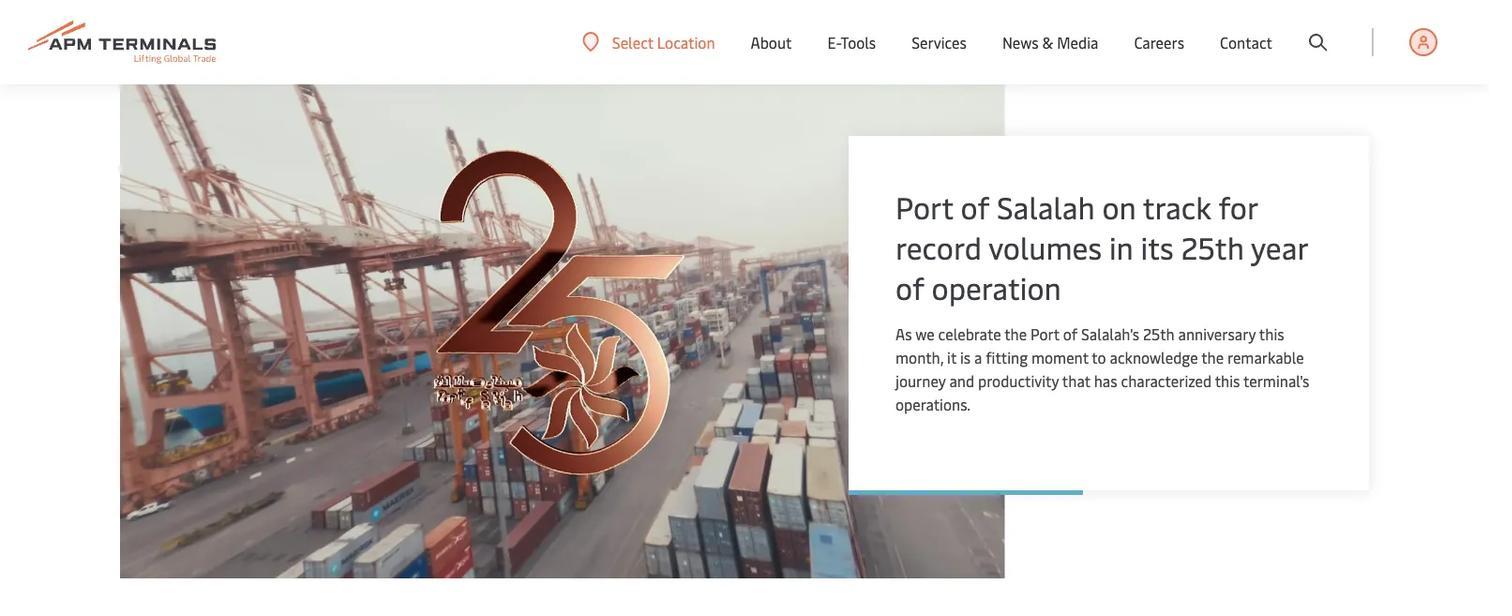 Task type: vqa. For each thing, say whether or not it's contained in the screenshot.
the bottommost 25th
yes



Task type: locate. For each thing, give the bounding box(es) containing it.
port inside port of salalah on track for record volumes in its 25th year of operation
[[896, 187, 954, 227]]

1 vertical spatial 25th
[[1143, 324, 1175, 344]]

the
[[1005, 324, 1027, 344], [1202, 348, 1224, 368]]

the up fitting
[[1005, 324, 1027, 344]]

productivity
[[978, 371, 1059, 391]]

25th up acknowledge
[[1143, 324, 1175, 344]]

0 horizontal spatial of
[[896, 267, 925, 308]]

this up remarkable
[[1260, 324, 1285, 344]]

for
[[1219, 187, 1258, 227]]

&
[[1043, 32, 1054, 52]]

the down anniversary on the right bottom
[[1202, 348, 1224, 368]]

careers
[[1134, 32, 1185, 52]]

0 horizontal spatial 25th
[[1143, 324, 1175, 344]]

salalah's
[[1082, 324, 1140, 344]]

careers button
[[1134, 0, 1185, 84]]

services
[[912, 32, 967, 52]]

select
[[612, 32, 654, 52]]

1 horizontal spatial 25th
[[1181, 227, 1244, 267]]

0 vertical spatial the
[[1005, 324, 1027, 344]]

this
[[1260, 324, 1285, 344], [1215, 371, 1240, 391]]

of left salalah
[[961, 187, 990, 227]]

of
[[961, 187, 990, 227], [896, 267, 925, 308], [1063, 324, 1078, 344]]

news & media button
[[1003, 0, 1099, 84]]

operations.
[[896, 394, 971, 415]]

media
[[1057, 32, 1099, 52]]

e-tools
[[828, 32, 876, 52]]

as we celebrate the port of salalah's 25th anniversary this month, it is a fitting moment to acknowledge the remarkable journey and productivity that has characterized this terminal's operations.
[[896, 324, 1310, 415]]

1 vertical spatial of
[[896, 267, 925, 308]]

to
[[1092, 348, 1106, 368]]

25th inside port of salalah on track for record volumes in its 25th year of operation
[[1181, 227, 1244, 267]]

1 vertical spatial port
[[1031, 324, 1060, 344]]

journey
[[896, 371, 946, 391]]

port of salalah on track for record volumes in its 25th year of operation link
[[896, 187, 1313, 308]]

track
[[1143, 187, 1212, 227]]

about button
[[751, 0, 792, 84]]

in
[[1110, 227, 1134, 267]]

0 horizontal spatial port
[[896, 187, 954, 227]]

remarkable
[[1228, 348, 1305, 368]]

25th inside as we celebrate the port of salalah's 25th anniversary this month, it is a fitting moment to acknowledge the remarkable journey and productivity that has characterized this terminal's operations.
[[1143, 324, 1175, 344]]

1 vertical spatial this
[[1215, 371, 1240, 391]]

25th right its at top
[[1181, 227, 1244, 267]]

services button
[[912, 0, 967, 84]]

1 horizontal spatial the
[[1202, 348, 1224, 368]]

1 horizontal spatial this
[[1260, 324, 1285, 344]]

0 vertical spatial of
[[961, 187, 990, 227]]

0 horizontal spatial the
[[1005, 324, 1027, 344]]

0 vertical spatial 25th
[[1181, 227, 1244, 267]]

and
[[950, 371, 975, 391]]

1 horizontal spatial port
[[1031, 324, 1060, 344]]

2 horizontal spatial of
[[1063, 324, 1078, 344]]

record
[[896, 227, 982, 267]]

year
[[1251, 227, 1308, 267]]

of up as
[[896, 267, 925, 308]]

2 vertical spatial of
[[1063, 324, 1078, 344]]

0 vertical spatial port
[[896, 187, 954, 227]]

25th
[[1181, 227, 1244, 267], [1143, 324, 1175, 344]]

0 vertical spatial this
[[1260, 324, 1285, 344]]

port
[[896, 187, 954, 227], [1031, 324, 1060, 344]]

this down remarkable
[[1215, 371, 1240, 391]]

of up moment
[[1063, 324, 1078, 344]]

that
[[1063, 371, 1091, 391]]

salalah
[[997, 187, 1095, 227]]



Task type: describe. For each thing, give the bounding box(es) containing it.
as
[[896, 324, 912, 344]]

e-tools button
[[828, 0, 876, 84]]

0 horizontal spatial this
[[1215, 371, 1240, 391]]

news
[[1003, 32, 1039, 52]]

about
[[751, 32, 792, 52]]

select location
[[612, 32, 715, 52]]

it
[[947, 348, 957, 368]]

1 vertical spatial the
[[1202, 348, 1224, 368]]

a
[[975, 348, 982, 368]]

acknowledge
[[1110, 348, 1198, 368]]

port of salalah on track for record volumes in its 25th year of operation
[[896, 187, 1308, 308]]

of inside as we celebrate the port of salalah's 25th anniversary this month, it is a fitting moment to acknowledge the remarkable journey and productivity that has characterized this terminal's operations.
[[1063, 324, 1078, 344]]

1 horizontal spatial of
[[961, 187, 990, 227]]

volumes
[[989, 227, 1102, 267]]

location
[[657, 32, 715, 52]]

is
[[960, 348, 971, 368]]

moment
[[1032, 348, 1089, 368]]

month,
[[896, 348, 944, 368]]

operation
[[932, 267, 1062, 308]]

terminal's
[[1244, 371, 1310, 391]]

news & media
[[1003, 32, 1099, 52]]

anniversary
[[1179, 324, 1256, 344]]

e-
[[828, 32, 841, 52]]

celebrate
[[939, 324, 1001, 344]]

port inside as we celebrate the port of salalah's 25th anniversary this month, it is a fitting moment to acknowledge the remarkable journey and productivity that has characterized this terminal's operations.
[[1031, 324, 1060, 344]]

its
[[1141, 227, 1174, 267]]

port of salalah 25 anniversary image
[[120, 48, 1005, 579]]

on
[[1103, 187, 1136, 227]]

select location button
[[582, 32, 715, 52]]

we
[[916, 324, 935, 344]]

has
[[1094, 371, 1118, 391]]

tools
[[841, 32, 876, 52]]

contact button
[[1220, 0, 1273, 84]]

contact
[[1220, 32, 1273, 52]]

fitting
[[986, 348, 1028, 368]]

characterized
[[1121, 371, 1212, 391]]



